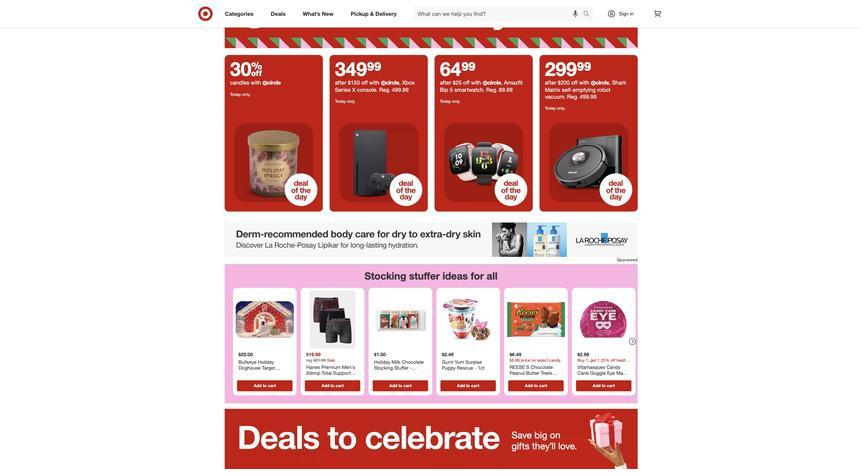 Task type: vqa. For each thing, say whether or not it's contained in the screenshot.
PUPPY
yes



Task type: describe. For each thing, give the bounding box(es) containing it.
sign in link
[[602, 6, 645, 21]]

amazfit
[[504, 79, 523, 86]]

stocking inside $1.50 holiday milk chocolate stocking stuffer - 2.1oz/4ct - favorite day™
[[374, 365, 393, 371]]

reg. inside , shark matrix self-emptying robot vacuum. reg. 499.99
[[567, 93, 578, 100]]

delivery
[[376, 10, 397, 17]]

6 to from the left
[[602, 383, 606, 388]]

deals right new
[[566, 4, 584, 13]]

after $200 off with
[[545, 79, 591, 86]]

emptying
[[573, 86, 596, 93]]

after $25 off with
[[440, 79, 483, 86]]

$25 inside $25.00 bullseye holiday doghouse target giftcard $25
[[258, 371, 266, 377]]

eye
[[607, 370, 615, 376]]

trees
[[541, 370, 552, 376]]

off for 299
[[571, 79, 578, 86]]

what's new link
[[297, 6, 342, 21]]

save big on gifts they'll love.
[[512, 430, 577, 452]]

6 cart from the left
[[607, 383, 615, 388]]

, amazfit bip 5 smartwatch. reg. 89.99
[[440, 79, 523, 93]]

- for cane
[[577, 376, 579, 382]]

, for 64 99
[[501, 79, 503, 86]]

6ct/1.2oz
[[510, 382, 530, 388]]

- down stuffer
[[395, 371, 397, 377]]

, shark matrix self-emptying robot vacuum. reg. 499.99
[[545, 79, 627, 100]]

target deal of the day image for 349 99
[[330, 114, 428, 212]]

cart for $2.49 gumi yum surpise puppy rescue - 1ct
[[471, 383, 479, 388]]

vitamasques candy cane goggle eye mask - 0.34 fl oz
[[577, 364, 628, 382]]

chocolate inside $6.49 $5.99 price on select candy reese's chocolate peanut butter trees holiday candy - 6ct/1.2oz
[[531, 364, 553, 370]]

today only. for 64 99
[[440, 99, 460, 104]]

stuffer
[[394, 365, 408, 371]]

target deal of the day image for 299 99
[[540, 114, 638, 212]]

- for yum
[[474, 365, 476, 371]]

series
[[335, 86, 351, 93]]

candy inside $6.49 $5.99 price on select candy reese's chocolate peanut butter trees holiday candy - 6ct/1.2oz
[[527, 376, 541, 382]]

sign in
[[619, 11, 634, 17]]

surpise
[[465, 359, 482, 365]]

, for 349 99
[[399, 79, 401, 86]]

bullseye holiday doghouse target giftcard $25 image
[[236, 291, 294, 349]]

64 99
[[440, 57, 476, 81]]

$25.00 bullseye holiday doghouse target giftcard $25
[[238, 352, 275, 377]]

for inside for free & score new deals every day. preview the deals
[[578, 0, 587, 4]]

big
[[535, 430, 548, 441]]

giftcard
[[238, 371, 257, 377]]

shark
[[612, 79, 627, 86]]

smartwatch.
[[455, 86, 485, 93]]

99 for 64
[[461, 57, 476, 81]]

today for 64
[[440, 99, 451, 104]]

candles with
[[230, 79, 263, 86]]

cart for $1.50 holiday milk chocolate stocking stuffer - 2.1oz/4ct - favorite day™
[[403, 383, 411, 388]]

gumi yum surpise puppy rescue - 1ct image
[[439, 291, 497, 349]]

off for 64
[[463, 79, 470, 86]]

chocolate inside $1.50 holiday milk chocolate stocking stuffer - 2.1oz/4ct - favorite day™
[[402, 359, 424, 365]]

99 for 349
[[367, 57, 382, 81]]

add to cart for $1.50 holiday milk chocolate stocking stuffer - 2.1oz/4ct - favorite day™
[[389, 383, 411, 388]]

349 99
[[335, 57, 382, 81]]

vitamasques
[[577, 364, 605, 370]]

in
[[630, 11, 634, 17]]

categories
[[225, 10, 254, 17]]

goggle
[[590, 370, 606, 376]]

349
[[335, 57, 367, 81]]

reese's
[[510, 364, 529, 370]]

self-
[[562, 86, 573, 93]]

hanes premium men's xtemp total support pouch anti chafing 3pk boxer briefs - red/gray m image
[[303, 291, 362, 349]]

only. for 64
[[452, 99, 460, 104]]

0 vertical spatial stocking
[[365, 270, 406, 282]]

6 add to cart button from the left
[[576, 380, 632, 391]]

30
[[230, 57, 262, 81]]

$21.99
[[313, 358, 326, 363]]

reg
[[306, 358, 312, 363]]

xbox
[[402, 79, 415, 86]]

64
[[440, 57, 461, 81]]

only. for 299
[[557, 106, 565, 111]]

candles
[[230, 79, 249, 86]]

$6.49
[[510, 352, 521, 358]]

$200
[[558, 79, 570, 86]]

only. for 349
[[347, 99, 355, 104]]

stuffer
[[409, 270, 440, 282]]

they'll
[[532, 441, 556, 452]]

favorite
[[399, 371, 416, 377]]

gumi
[[442, 359, 453, 365]]

- for milk
[[410, 365, 412, 371]]

today for 349
[[335, 99, 346, 104]]

search
[[580, 11, 597, 18]]

advertisement region
[[225, 223, 638, 257]]

price
[[521, 358, 530, 363]]

$6.49 $5.99 price on select candy reese's chocolate peanut butter trees holiday candy - 6ct/1.2oz
[[510, 352, 561, 388]]

$25.00
[[238, 352, 253, 358]]

after for 349
[[335, 79, 347, 86]]

circle for 299
[[596, 79, 609, 86]]

mask
[[616, 370, 628, 376]]

reese's chocolate peanut butter trees holiday candy - 6ct/1.2oz image
[[507, 291, 565, 349]]

butter
[[526, 370, 539, 376]]

$2.49
[[442, 352, 454, 358]]

2 to from the left
[[330, 383, 334, 388]]

cart for $25.00 bullseye holiday doghouse target giftcard $25
[[268, 383, 276, 388]]

matrix
[[545, 86, 561, 93]]

today down "candles"
[[230, 92, 241, 97]]

new
[[549, 4, 564, 13]]

$19.99
[[306, 352, 321, 358]]

doghouse
[[238, 365, 261, 371]]

save
[[512, 430, 532, 441]]

robot
[[597, 86, 611, 93]]

peanut
[[510, 370, 525, 376]]

the
[[559, 13, 571, 23]]

299 99
[[545, 57, 592, 81]]

puppy
[[442, 365, 456, 371]]

today only. down "candles"
[[230, 92, 250, 97]]

, xbox series x console. reg. 499.99
[[335, 79, 415, 93]]

gifts
[[512, 441, 530, 452]]

add to cart button for $2.49 gumi yum surpise puppy rescue - 1ct
[[440, 380, 496, 391]]

select
[[537, 358, 548, 363]]

0.34
[[581, 376, 590, 382]]

for inside carousel region
[[471, 270, 484, 282]]

bullseye
[[238, 359, 256, 365]]

add to cart button for $1.50 holiday milk chocolate stocking stuffer - 2.1oz/4ct - favorite day™
[[373, 380, 428, 391]]

circle for 64
[[488, 79, 501, 86]]

vacuum.
[[545, 93, 566, 100]]

new
[[322, 10, 334, 17]]

sign
[[619, 11, 629, 17]]

preview
[[528, 13, 557, 23]]

$2.99
[[577, 352, 589, 358]]

2 add to cart from the left
[[321, 383, 344, 388]]

all
[[487, 270, 498, 282]]



Task type: locate. For each thing, give the bounding box(es) containing it.
reg. right console.
[[379, 86, 390, 93]]

today
[[230, 92, 241, 97], [335, 99, 346, 104], [440, 99, 451, 104], [545, 106, 556, 111]]

499.99 inside , shark matrix self-emptying robot vacuum. reg. 499.99
[[580, 93, 597, 100]]

add to cart button down favorite
[[373, 380, 428, 391]]

add to cart down oz
[[593, 383, 615, 388]]

$19.99 reg $21.99 sale
[[306, 352, 335, 363]]

stocking stuffer ideas for all
[[365, 270, 498, 282]]

add to cart down target
[[254, 383, 276, 388]]

1 horizontal spatial candy
[[607, 364, 621, 370]]

stocking
[[365, 270, 406, 282], [374, 365, 393, 371]]

- inside vitamasques candy cane goggle eye mask - 0.34 fl oz
[[577, 376, 579, 382]]

off up smartwatch.
[[463, 79, 470, 86]]

499.99 down xbox
[[392, 86, 409, 93]]

circle for 349
[[386, 79, 399, 86]]

ideas
[[443, 270, 468, 282]]

0 vertical spatial for
[[578, 0, 587, 4]]

with for 64
[[471, 79, 481, 86]]

to down sale
[[330, 383, 334, 388]]

to for $1.50 holiday milk chocolate stocking stuffer - 2.1oz/4ct - favorite day™
[[398, 383, 402, 388]]

pickup & delivery
[[351, 10, 397, 17]]

& right pickup
[[370, 10, 374, 17]]

add for $1.50 holiday milk chocolate stocking stuffer - 2.1oz/4ct - favorite day™
[[389, 383, 397, 388]]

yum
[[455, 359, 464, 365]]

cart
[[268, 383, 276, 388], [336, 383, 344, 388], [403, 383, 411, 388], [471, 383, 479, 388], [539, 383, 547, 388], [607, 383, 615, 388]]

0 horizontal spatial candy
[[527, 376, 541, 382]]

vitamasques candy cane goggle eye mask - 0.34 fl oz image
[[575, 291, 633, 349]]

1 add from the left
[[254, 383, 261, 388]]

for left free
[[578, 0, 587, 4]]

3 add from the left
[[389, 383, 397, 388]]

$150
[[348, 79, 360, 86]]

target deal of the day image for 64 99
[[435, 114, 533, 212]]

holiday
[[258, 359, 274, 365], [374, 359, 390, 365], [510, 376, 526, 382]]

2 horizontal spatial 99
[[577, 57, 592, 81]]

1 with from the left
[[251, 79, 261, 86]]

today only.
[[230, 92, 250, 97], [335, 99, 355, 104], [440, 99, 460, 104], [545, 106, 565, 111]]

1 to from the left
[[263, 383, 267, 388]]

$25 down target
[[258, 371, 266, 377]]

1 99 from the left
[[367, 57, 382, 81]]

- down trees
[[542, 376, 544, 382]]

today only. down 5
[[440, 99, 460, 104]]

reg. inside , amazfit bip 5 smartwatch. reg. 89.99
[[486, 86, 497, 93]]

day™
[[374, 377, 385, 383]]

2 horizontal spatial holiday
[[510, 376, 526, 382]]

- left 1ct
[[474, 365, 476, 371]]

1 horizontal spatial chocolate
[[531, 364, 553, 370]]

after $150 off with
[[335, 79, 381, 86]]

to for $25.00 bullseye holiday doghouse target giftcard $25
[[263, 383, 267, 388]]

only.
[[242, 92, 250, 97], [347, 99, 355, 104], [452, 99, 460, 104], [557, 106, 565, 111]]

2.1oz/4ct
[[374, 371, 394, 377]]

add to cart button down target
[[237, 380, 292, 391]]

4 with from the left
[[579, 79, 590, 86]]

only. down 5
[[452, 99, 460, 104]]

5 add to cart button from the left
[[508, 380, 564, 391]]

0 horizontal spatial after
[[335, 79, 347, 86]]

1ct
[[478, 365, 484, 371]]

x
[[352, 86, 356, 93]]

$25 up smartwatch.
[[453, 79, 462, 86]]

after for 299
[[545, 79, 556, 86]]

for left all
[[471, 270, 484, 282]]

, inside , shark matrix self-emptying robot vacuum. reg. 499.99
[[609, 79, 611, 86]]

4 cart from the left
[[471, 383, 479, 388]]

0 horizontal spatial &
[[370, 10, 374, 17]]

3 off from the left
[[571, 79, 578, 86]]

deals
[[271, 10, 286, 17]]

2 add to cart button from the left
[[305, 380, 360, 391]]

0 horizontal spatial ,
[[399, 79, 401, 86]]

off up console.
[[361, 79, 368, 86]]

add to cart button
[[237, 380, 292, 391], [305, 380, 360, 391], [373, 380, 428, 391], [440, 380, 496, 391], [508, 380, 564, 391], [576, 380, 632, 391]]

1 horizontal spatial for
[[578, 0, 587, 4]]

today down the bip
[[440, 99, 451, 104]]

4 add from the left
[[457, 383, 465, 388]]

0 vertical spatial candy
[[607, 364, 621, 370]]

rescue
[[457, 365, 473, 371]]

- up favorite
[[410, 365, 412, 371]]

every
[[586, 4, 605, 13]]

pickup & delivery link
[[345, 6, 405, 21]]

on right price
[[531, 358, 536, 363]]

2 with from the left
[[369, 79, 380, 86]]

for free & score new deals every day. preview the deals
[[528, 0, 621, 23]]

499.99 left robot
[[580, 93, 597, 100]]

99 up console.
[[367, 57, 382, 81]]

99 up emptying
[[577, 57, 592, 81]]

1 vertical spatial &
[[370, 10, 374, 17]]

0 vertical spatial $25
[[453, 79, 462, 86]]

add to cart button for $6.49 $5.99 price on select candy reese's chocolate peanut butter trees holiday candy - 6ct/1.2oz
[[508, 380, 564, 391]]

1 horizontal spatial on
[[550, 430, 561, 441]]

after up the matrix
[[545, 79, 556, 86]]

0 vertical spatial &
[[604, 0, 609, 4]]

,
[[399, 79, 401, 86], [501, 79, 503, 86], [609, 79, 611, 86]]

1 horizontal spatial &
[[604, 0, 609, 4]]

2 after from the left
[[440, 79, 452, 86]]

1 vertical spatial $25
[[258, 371, 266, 377]]

reg. left 89.99
[[486, 86, 497, 93]]

add to cart button down sale
[[305, 380, 360, 391]]

2 horizontal spatial after
[[545, 79, 556, 86]]

cart for $6.49 $5.99 price on select candy reese's chocolate peanut butter trees holiday candy - 6ct/1.2oz
[[539, 383, 547, 388]]

5 add from the left
[[525, 383, 533, 388]]

holiday inside $1.50 holiday milk chocolate stocking stuffer - 2.1oz/4ct - favorite day™
[[374, 359, 390, 365]]

1 horizontal spatial 499.99
[[580, 93, 597, 100]]

after for 64
[[440, 79, 452, 86]]

holiday inside $6.49 $5.99 price on select candy reese's chocolate peanut butter trees holiday candy - 6ct/1.2oz
[[510, 376, 526, 382]]

add down rescue
[[457, 383, 465, 388]]

3 add to cart button from the left
[[373, 380, 428, 391]]

reg. for 349 99
[[379, 86, 390, 93]]

deals link
[[265, 6, 294, 21]]

add down giftcard
[[254, 383, 261, 388]]

add down oz
[[593, 383, 601, 388]]

free
[[589, 0, 602, 4]]

0 horizontal spatial on
[[531, 358, 536, 363]]

candy down butter
[[527, 376, 541, 382]]

circle right "candles with"
[[267, 79, 281, 86]]

with up emptying
[[579, 79, 590, 86]]

1 horizontal spatial off
[[463, 79, 470, 86]]

$2.49 gumi yum surpise puppy rescue - 1ct
[[442, 352, 484, 371]]

0 horizontal spatial off
[[361, 79, 368, 86]]

today down the vacuum.
[[545, 106, 556, 111]]

after up the bip
[[440, 79, 452, 86]]

to down butter
[[534, 383, 538, 388]]

2 horizontal spatial reg.
[[567, 93, 578, 100]]

to
[[263, 383, 267, 388], [330, 383, 334, 388], [398, 383, 402, 388], [466, 383, 470, 388], [534, 383, 538, 388], [602, 383, 606, 388]]

add to cart for $25.00 bullseye holiday doghouse target giftcard $25
[[254, 383, 276, 388]]

, left xbox
[[399, 79, 401, 86]]

1 horizontal spatial ,
[[501, 79, 503, 86]]

& inside for free & score new deals every day. preview the deals
[[604, 0, 609, 4]]

3 to from the left
[[398, 383, 402, 388]]

add to cart down butter
[[525, 383, 547, 388]]

holiday milk chocolate stocking stuffer - 2.1oz/4ct - favorite day™ image
[[371, 291, 429, 349]]

4 add to cart from the left
[[457, 383, 479, 388]]

bip
[[440, 86, 448, 93]]

on right big
[[550, 430, 561, 441]]

holiday down "$1.50"
[[374, 359, 390, 365]]

day.
[[607, 4, 621, 13]]

2 99 from the left
[[461, 57, 476, 81]]

love.
[[558, 441, 577, 452]]

6 add to cart from the left
[[593, 383, 615, 388]]

1 vertical spatial for
[[471, 270, 484, 282]]

499.99
[[392, 86, 409, 93], [580, 93, 597, 100]]

1 horizontal spatial after
[[440, 79, 452, 86]]

1 horizontal spatial 99
[[461, 57, 476, 81]]

to down favorite
[[398, 383, 402, 388]]

, inside , xbox series x console. reg. 499.99
[[399, 79, 401, 86]]

3 circle from the left
[[488, 79, 501, 86]]

1 cart from the left
[[268, 383, 276, 388]]

circle up robot
[[596, 79, 609, 86]]

- inside the $2.49 gumi yum surpise puppy rescue - 1ct
[[474, 365, 476, 371]]

89.99
[[499, 86, 513, 93]]

add to cart button down 'goggle'
[[576, 380, 632, 391]]

1 horizontal spatial reg.
[[486, 86, 497, 93]]

0 horizontal spatial holiday
[[258, 359, 274, 365]]

candy
[[549, 358, 561, 363]]

5 to from the left
[[534, 383, 538, 388]]

0 horizontal spatial reg.
[[379, 86, 390, 93]]

only. down the vacuum.
[[557, 106, 565, 111]]

milk
[[392, 359, 400, 365]]

add to cart
[[254, 383, 276, 388], [321, 383, 344, 388], [389, 383, 411, 388], [457, 383, 479, 388], [525, 383, 547, 388], [593, 383, 615, 388]]

reg. inside , xbox series x console. reg. 499.99
[[379, 86, 390, 93]]

3 cart from the left
[[403, 383, 411, 388]]

add to cart for $6.49 $5.99 price on select candy reese's chocolate peanut butter trees holiday candy - 6ct/1.2oz
[[525, 383, 547, 388]]

add to cart down favorite
[[389, 383, 411, 388]]

What can we help you find? suggestions appear below search field
[[414, 6, 585, 21]]

- inside $6.49 $5.99 price on select candy reese's chocolate peanut butter trees holiday candy - 6ct/1.2oz
[[542, 376, 544, 382]]

, for 299 99
[[609, 79, 611, 86]]

, up robot
[[609, 79, 611, 86]]

sale
[[327, 358, 335, 363]]

today for 299
[[545, 106, 556, 111]]

today only. down the vacuum.
[[545, 106, 565, 111]]

4 add to cart button from the left
[[440, 380, 496, 391]]

to for $2.49 gumi yum surpise puppy rescue - 1ct
[[466, 383, 470, 388]]

add for $2.49 gumi yum surpise puppy rescue - 1ct
[[457, 383, 465, 388]]

1 , from the left
[[399, 79, 401, 86]]

5
[[450, 86, 453, 93]]

reg. down "after $200 off with"
[[567, 93, 578, 100]]

off for 349
[[361, 79, 368, 86]]

add to cart button down rescue
[[440, 380, 496, 391]]

candy
[[607, 364, 621, 370], [527, 376, 541, 382]]

499.99 inside , xbox series x console. reg. 499.99
[[392, 86, 409, 93]]

add for $6.49 $5.99 price on select candy reese's chocolate peanut butter trees holiday candy - 6ct/1.2oz
[[525, 383, 533, 388]]

to down target
[[263, 383, 267, 388]]

1 vertical spatial on
[[550, 430, 561, 441]]

on inside save big on gifts they'll love.
[[550, 430, 561, 441]]

1 off from the left
[[361, 79, 368, 86]]

add down 2.1oz/4ct
[[389, 383, 397, 388]]

5 cart from the left
[[539, 383, 547, 388]]

3 with from the left
[[471, 79, 481, 86]]

3 after from the left
[[545, 79, 556, 86]]

target deal of the day image
[[225, 0, 638, 48], [225, 114, 323, 212], [330, 114, 428, 212], [435, 114, 533, 212], [540, 114, 638, 212]]

, up 89.99
[[501, 79, 503, 86]]

- left 0.34 at the right bottom
[[577, 376, 579, 382]]

99 for 299
[[577, 57, 592, 81]]

2 horizontal spatial ,
[[609, 79, 611, 86]]

99 up smartwatch.
[[461, 57, 476, 81]]

chocolate down the select
[[531, 364, 553, 370]]

only. down x at the top of the page
[[347, 99, 355, 104]]

add to cart button for $25.00 bullseye holiday doghouse target giftcard $25
[[237, 380, 292, 391]]

2 , from the left
[[501, 79, 503, 86]]

pickup
[[351, 10, 369, 17]]

4 circle from the left
[[596, 79, 609, 86]]

circle left xbox
[[386, 79, 399, 86]]

-
[[410, 365, 412, 371], [474, 365, 476, 371], [395, 371, 397, 377], [542, 376, 544, 382], [577, 376, 579, 382]]

after up series
[[335, 79, 347, 86]]

1 add to cart button from the left
[[237, 380, 292, 391]]

& right free
[[604, 0, 609, 4]]

1 horizontal spatial $25
[[453, 79, 462, 86]]

2 horizontal spatial off
[[571, 79, 578, 86]]

score
[[528, 4, 547, 13]]

today only. for 299 99
[[545, 106, 565, 111]]

$5.99
[[510, 358, 520, 363]]

to down rescue
[[466, 383, 470, 388]]

on inside $6.49 $5.99 price on select candy reese's chocolate peanut butter trees holiday candy - 6ct/1.2oz
[[531, 358, 536, 363]]

off up self-
[[571, 79, 578, 86]]

add to cart for $2.49 gumi yum surpise puppy rescue - 1ct
[[457, 383, 479, 388]]

add to cart down sale
[[321, 383, 344, 388]]

1 circle from the left
[[267, 79, 281, 86]]

only. down "candles with"
[[242, 92, 250, 97]]

0 vertical spatial on
[[531, 358, 536, 363]]

2 add from the left
[[321, 383, 329, 388]]

299
[[545, 57, 577, 81]]

fl
[[591, 376, 594, 382]]

1 vertical spatial stocking
[[374, 365, 393, 371]]

2 circle from the left
[[386, 79, 399, 86]]

candy inside vitamasques candy cane goggle eye mask - 0.34 fl oz
[[607, 364, 621, 370]]

holiday inside $25.00 bullseye holiday doghouse target giftcard $25
[[258, 359, 274, 365]]

0 horizontal spatial chocolate
[[402, 359, 424, 365]]

add for $25.00 bullseye holiday doghouse target giftcard $25
[[254, 383, 261, 388]]

holiday up target
[[258, 359, 274, 365]]

search button
[[580, 6, 597, 23]]

sponsored
[[617, 258, 638, 263]]

5 add to cart from the left
[[525, 383, 547, 388]]

4 to from the left
[[466, 383, 470, 388]]

3 99 from the left
[[577, 57, 592, 81]]

0 horizontal spatial $25
[[258, 371, 266, 377]]

add to cart down rescue
[[457, 383, 479, 388]]

reg. for 64 99
[[486, 86, 497, 93]]

deals
[[566, 4, 584, 13], [573, 13, 593, 23]]

to down vitamasques candy cane goggle eye mask - 0.34 fl oz
[[602, 383, 606, 388]]

today down series
[[335, 99, 346, 104]]

, inside , amazfit bip 5 smartwatch. reg. 89.99
[[501, 79, 503, 86]]

1 after from the left
[[335, 79, 347, 86]]

chocolate up stuffer
[[402, 359, 424, 365]]

3 , from the left
[[609, 79, 611, 86]]

with for 349
[[369, 79, 380, 86]]

to for $6.49 $5.99 price on select candy reese's chocolate peanut butter trees holiday candy - 6ct/1.2oz
[[534, 383, 538, 388]]

with
[[251, 79, 261, 86], [369, 79, 380, 86], [471, 79, 481, 86], [579, 79, 590, 86]]

6 add from the left
[[593, 383, 601, 388]]

with up smartwatch.
[[471, 79, 481, 86]]

candy up eye at right bottom
[[607, 364, 621, 370]]

3 add to cart from the left
[[389, 383, 411, 388]]

1 vertical spatial candy
[[527, 376, 541, 382]]

& inside "link"
[[370, 10, 374, 17]]

today only. down series
[[335, 99, 355, 104]]

&
[[604, 0, 609, 4], [370, 10, 374, 17]]

categories link
[[219, 6, 262, 21]]

deals right the at the top of page
[[573, 13, 593, 23]]

add down butter
[[525, 383, 533, 388]]

with up console.
[[369, 79, 380, 86]]

circle up 89.99
[[488, 79, 501, 86]]

cane
[[577, 370, 589, 376]]

add down sale
[[321, 383, 329, 388]]

with right "candles"
[[251, 79, 261, 86]]

0 horizontal spatial 99
[[367, 57, 382, 81]]

0 horizontal spatial 499.99
[[392, 86, 409, 93]]

what's new
[[303, 10, 334, 17]]

0 horizontal spatial for
[[471, 270, 484, 282]]

with for 299
[[579, 79, 590, 86]]

2 cart from the left
[[336, 383, 344, 388]]

add
[[254, 383, 261, 388], [321, 383, 329, 388], [389, 383, 397, 388], [457, 383, 465, 388], [525, 383, 533, 388], [593, 383, 601, 388]]

1 add to cart from the left
[[254, 383, 276, 388]]

oz
[[595, 376, 600, 382]]

add to cart button down butter
[[508, 380, 564, 391]]

2 off from the left
[[463, 79, 470, 86]]

$1.50 holiday milk chocolate stocking stuffer - 2.1oz/4ct - favorite day™
[[374, 352, 424, 383]]

today only. for 349 99
[[335, 99, 355, 104]]

1 horizontal spatial holiday
[[374, 359, 390, 365]]

carousel region
[[225, 265, 638, 409]]

holiday down peanut
[[510, 376, 526, 382]]



